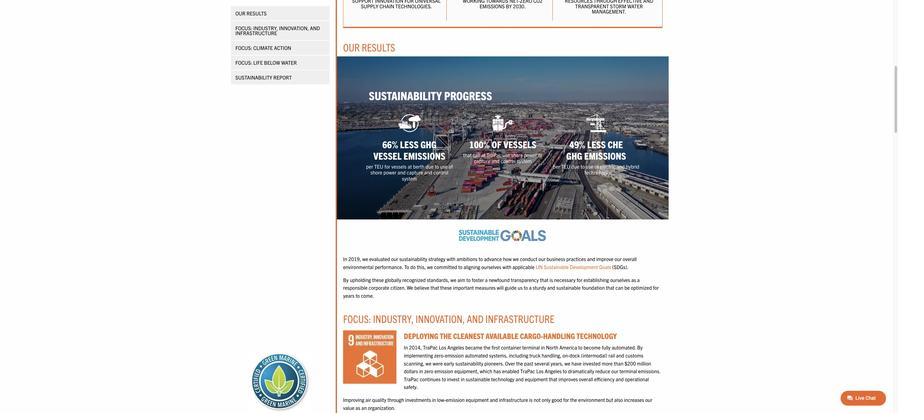 Task type: locate. For each thing, give the bounding box(es) containing it.
2 teu from the left
[[561, 163, 570, 170]]

0 horizontal spatial use
[[440, 163, 448, 170]]

be
[[624, 285, 630, 291]]

is inside improving air quality through investments in low-emission equipment and infrastructure is not only good for the environment but also increases our value as an organization.
[[529, 397, 533, 403]]

is left 'not'
[[529, 397, 533, 403]]

technology inside 49% less che ghg emissions per teu due to use of electric and hybrid technology
[[585, 169, 608, 176]]

in 2019, we evaluated our sustainability strategy with ambitions to advance how we conduct our business practices and improve our overall environmental performance. to do this, we committed to aligning ourselves with applicable
[[343, 256, 637, 270]]

our inside our results link
[[236, 10, 246, 16]]

0 horizontal spatial as
[[356, 405, 360, 411]]

0 vertical spatial equipment
[[525, 376, 548, 382]]

and left hybrid
[[617, 163, 625, 170]]

1 teu from the left
[[374, 163, 383, 170]]

but
[[606, 397, 613, 403]]

emissions inside 49% less che ghg emissions per teu due to use of electric and hybrid technology
[[584, 150, 626, 162]]

1 horizontal spatial ourselves
[[610, 277, 630, 283]]

the inside improving air quality through investments in low-emission equipment and infrastructure is not only good for the environment but also increases our value as an organization.
[[570, 397, 577, 403]]

0 horizontal spatial by
[[343, 277, 349, 283]]

shore down vessel
[[370, 169, 382, 176]]

1 vertical spatial system
[[402, 175, 417, 181]]

angeles down the
[[447, 345, 464, 351]]

only
[[542, 397, 551, 403]]

0 vertical spatial control
[[501, 158, 516, 164]]

1 horizontal spatial teu
[[561, 163, 570, 170]]

emissions inside 66% less ghg vessel emissions per teu for vessels at berth due to use of shore power and capture and control system
[[404, 150, 445, 162]]

focus: for focus: climate action link
[[236, 45, 252, 51]]

per inside 49% less che ghg emissions per teu due to use of electric and hybrid technology
[[553, 163, 560, 170]]

2 due from the left
[[571, 163, 579, 170]]

teu down '49%'
[[561, 163, 570, 170]]

shore inside 66% less ghg vessel emissions per teu for vessels at berth due to use of shore power and capture and control system
[[370, 169, 382, 176]]

1 per from the left
[[366, 163, 373, 170]]

sustainability report
[[236, 74, 292, 80]]

we right how
[[513, 256, 519, 262]]

0 vertical spatial innovation,
[[279, 25, 309, 31]]

in
[[343, 256, 347, 262], [404, 345, 408, 351]]

to up the dock
[[578, 345, 582, 351]]

in left 2019,
[[343, 256, 347, 262]]

capture inside 100% of vessels that call at trapac use shore power or capture and control system
[[474, 158, 490, 164]]

use down vessels
[[503, 152, 510, 158]]

terminal up the truck
[[522, 345, 540, 351]]

un
[[536, 264, 543, 270]]

1 vertical spatial sustainability
[[369, 88, 442, 102]]

to right the aim
[[466, 277, 471, 283]]

by up responsible
[[343, 277, 349, 283]]

ourselves up can
[[610, 277, 630, 283]]

0 vertical spatial power
[[524, 152, 537, 158]]

and left infrastructure
[[490, 397, 498, 403]]

focus: left climate
[[236, 45, 252, 51]]

shore
[[511, 152, 523, 158], [370, 169, 382, 176]]

0 horizontal spatial our results
[[236, 10, 267, 16]]

1 vertical spatial is
[[529, 397, 533, 403]]

is left necessary
[[550, 277, 553, 283]]

1 horizontal spatial less
[[587, 138, 606, 150]]

1 emissions from the left
[[404, 150, 445, 162]]

0 vertical spatial ourselves
[[481, 264, 501, 270]]

focus: up focus: climate action
[[236, 25, 252, 31]]

emissions up electric
[[584, 150, 626, 162]]

0 horizontal spatial teu
[[374, 163, 383, 170]]

1 horizontal spatial at
[[481, 152, 486, 158]]

sustainability up the do
[[399, 256, 427, 262]]

for
[[384, 163, 390, 170], [577, 277, 582, 283], [653, 285, 659, 291], [563, 397, 569, 403]]

to down responsible
[[356, 292, 360, 299]]

our inside improving air quality through investments in low-emission equipment and infrastructure is not only good for the environment but also increases our value as an organization.
[[645, 397, 652, 403]]

how
[[503, 256, 512, 262]]

sustainable inside by upholding these globally recognized standards, we aim to foster a newfound transparency that is necessary for establishing ourselves as a responsible corporate citizen. we believe that these important measures will guide us to a sturdy and sustainable foundation that can be optimized for years to come.
[[556, 285, 581, 291]]

overall down dramatically
[[579, 376, 593, 382]]

our
[[391, 256, 398, 262], [539, 256, 546, 262], [615, 256, 622, 262], [611, 368, 618, 374], [645, 397, 652, 403]]

1 horizontal spatial and
[[467, 312, 484, 325]]

we left the aim
[[450, 277, 456, 283]]

a up optimized
[[637, 277, 640, 283]]

equipment down "several" in the right of the page
[[525, 376, 548, 382]]

sustainability
[[236, 74, 272, 80], [369, 88, 442, 102]]

at inside 100% of vessels that call at trapac use shore power or capture and control system
[[481, 152, 486, 158]]

teu inside 49% less che ghg emissions per teu due to use of electric and hybrid technology
[[561, 163, 570, 170]]

0 vertical spatial results
[[247, 10, 267, 16]]

1 vertical spatial infrastructure
[[485, 312, 554, 325]]

1 horizontal spatial in
[[404, 345, 408, 351]]

focus: industry, innovation, and infrastructure up the
[[343, 312, 554, 325]]

our up performance. to
[[391, 256, 398, 262]]

1 vertical spatial the
[[516, 360, 523, 366]]

per inside 66% less ghg vessel emissions per teu for vessels at berth due to use of shore power and capture and control system
[[366, 163, 373, 170]]

due
[[426, 163, 434, 170], [571, 163, 579, 170]]

that left improves
[[549, 376, 557, 382]]

0 horizontal spatial capture
[[407, 169, 423, 176]]

use
[[503, 152, 510, 158], [440, 163, 448, 170], [586, 163, 593, 170]]

1 vertical spatial industry,
[[373, 312, 414, 325]]

sustainability
[[399, 256, 427, 262], [455, 360, 483, 366]]

0 horizontal spatial at
[[408, 163, 412, 170]]

us
[[518, 285, 523, 291]]

improving air quality through investments in low-emission equipment and infrastructure is not only good for the environment but also increases our value as an organization.
[[343, 397, 652, 411]]

1 horizontal spatial equipment
[[525, 376, 548, 382]]

to inside 49% less che ghg emissions per teu due to use of electric and hybrid technology
[[581, 163, 585, 170]]

ourselves down advance
[[481, 264, 501, 270]]

that
[[463, 152, 472, 158], [540, 277, 548, 283], [431, 285, 439, 291], [606, 285, 614, 291], [549, 376, 557, 382]]

the right good
[[570, 397, 577, 403]]

aim
[[458, 277, 465, 283]]

in inside in 2019, we evaluated our sustainability strategy with ambitions to advance how we conduct our business practices and improve our overall environmental performance. to do this, we committed to aligning ourselves with applicable
[[343, 256, 347, 262]]

sustainability inside sustainability report link
[[236, 74, 272, 80]]

1 vertical spatial equipment
[[466, 397, 489, 403]]

1 vertical spatial technology
[[491, 376, 514, 382]]

0 vertical spatial with
[[447, 256, 455, 262]]

2 less from the left
[[587, 138, 606, 150]]

2 vertical spatial the
[[570, 397, 577, 403]]

0 horizontal spatial ghg
[[421, 138, 437, 150]]

1 vertical spatial capture
[[407, 169, 423, 176]]

deploying the cleanest available cargo-handling technology
[[404, 331, 617, 341]]

sturdy
[[533, 285, 546, 291]]

0 horizontal spatial results
[[247, 10, 267, 16]]

or
[[538, 152, 543, 158]]

power inside 66% less ghg vessel emissions per teu for vessels at berth due to use of shore power and capture and control system
[[383, 169, 396, 176]]

100% of vessels that call at trapac use shore power or capture and control system
[[463, 138, 543, 164]]

focus: left life
[[236, 60, 252, 66]]

and inside by upholding these globally recognized standards, we aim to foster a newfound transparency that is necessary for establishing ourselves as a responsible corporate citizen. we believe that these important measures will guide us to a sturdy and sustainable foundation that can be optimized for years to come.
[[547, 285, 555, 291]]

infrastructure up climate
[[236, 30, 277, 36]]

0 horizontal spatial of
[[449, 163, 453, 170]]

establishing
[[584, 277, 609, 283]]

0 horizontal spatial power
[[383, 169, 396, 176]]

dock
[[570, 352, 580, 359]]

that left the call
[[463, 152, 472, 158]]

1 vertical spatial focus: industry, innovation, and infrastructure
[[343, 312, 554, 325]]

0 vertical spatial in
[[343, 256, 347, 262]]

1 horizontal spatial overall
[[623, 256, 637, 262]]

the left first
[[484, 345, 490, 351]]

the
[[440, 331, 452, 341]]

0 horizontal spatial our
[[236, 10, 246, 16]]

less right 66%
[[400, 138, 419, 150]]

0 vertical spatial emission
[[445, 352, 464, 359]]

2 horizontal spatial the
[[570, 397, 577, 403]]

1 vertical spatial with
[[502, 264, 511, 270]]

1 horizontal spatial per
[[553, 163, 560, 170]]

with down how
[[502, 264, 511, 270]]

control down vessels
[[501, 158, 516, 164]]

and inside in 2019, we evaluated our sustainability strategy with ambitions to advance how we conduct our business practices and improve our overall environmental performance. to do this, we committed to aligning ourselves with applicable
[[587, 256, 595, 262]]

less inside 66% less ghg vessel emissions per teu for vessels at berth due to use of shore power and capture and control system
[[400, 138, 419, 150]]

several
[[534, 360, 550, 366]]

and up than on the right bottom of the page
[[616, 352, 624, 359]]

emissions for che
[[584, 150, 626, 162]]

practices
[[566, 256, 586, 262]]

0 horizontal spatial shore
[[370, 169, 382, 176]]

0 vertical spatial infrastructure
[[236, 30, 277, 36]]

system left the or
[[517, 158, 532, 164]]

these down standards,
[[440, 285, 452, 291]]

improving
[[343, 397, 364, 403]]

in
[[541, 345, 545, 351], [419, 368, 423, 374], [461, 376, 465, 382], [432, 397, 436, 403]]

with
[[447, 256, 455, 262], [502, 264, 511, 270]]

focus: climate action
[[236, 45, 291, 51]]

the down the including
[[516, 360, 523, 366]]

to down '49%'
[[581, 163, 585, 170]]

0 vertical spatial overall
[[623, 256, 637, 262]]

evaluated
[[369, 256, 390, 262]]

teu down vessel
[[374, 163, 383, 170]]

recognized
[[402, 277, 426, 283]]

0 vertical spatial industry,
[[254, 25, 278, 31]]

1 vertical spatial at
[[408, 163, 412, 170]]

that down standards,
[[431, 285, 439, 291]]

for down 'un sustainable development goals (sdgs).'
[[577, 277, 582, 283]]

los down "several" in the right of the page
[[536, 368, 544, 374]]

0 horizontal spatial innovation,
[[279, 25, 309, 31]]

our results
[[236, 10, 267, 16], [343, 40, 395, 54]]

1 horizontal spatial ghg
[[566, 150, 582, 162]]

responsible
[[343, 285, 368, 291]]

have
[[572, 360, 582, 366]]

in for in 2019, we evaluated our sustainability strategy with ambitions to advance how we conduct our business practices and improve our overall environmental performance. to do this, we committed to aligning ourselves with applicable
[[343, 256, 347, 262]]

container
[[501, 345, 521, 351]]

air
[[365, 397, 371, 403]]

these up corporate
[[372, 277, 384, 283]]

of
[[492, 138, 502, 150], [449, 163, 453, 170], [595, 163, 599, 170]]

our down than on the right bottom of the page
[[611, 368, 618, 374]]

un sustainable development goals link
[[536, 264, 611, 270]]

0 horizontal spatial ourselves
[[481, 264, 501, 270]]

teu inside 66% less ghg vessel emissions per teu for vessels at berth due to use of shore power and capture and control system
[[374, 163, 383, 170]]

0 vertical spatial sustainability
[[399, 256, 427, 262]]

0 vertical spatial as
[[631, 277, 636, 283]]

1 horizontal spatial angeles
[[545, 368, 562, 374]]

capture inside 66% less ghg vessel emissions per teu for vessels at berth due to use of shore power and capture and control system
[[407, 169, 423, 176]]

1 horizontal spatial by
[[637, 345, 643, 351]]

and left berth
[[398, 169, 406, 176]]

focus: climate action link
[[231, 41, 330, 55]]

aligning
[[464, 264, 480, 270]]

our right increases
[[645, 397, 652, 403]]

los up the zero-
[[439, 345, 446, 351]]

capture down 100%
[[474, 158, 490, 164]]

vessels
[[503, 138, 536, 150]]

that up sturdy
[[540, 277, 548, 283]]

available
[[486, 331, 518, 341]]

1 horizontal spatial sustainable
[[556, 285, 581, 291]]

0 vertical spatial sustainability
[[236, 74, 272, 80]]

0 vertical spatial focus: industry, innovation, and infrastructure
[[236, 25, 320, 36]]

system down berth
[[402, 175, 417, 181]]

1 vertical spatial as
[[356, 405, 360, 411]]

1 horizontal spatial a
[[529, 285, 532, 291]]

trapac
[[487, 152, 501, 158], [423, 345, 438, 351], [520, 368, 535, 374], [404, 376, 419, 382]]

to up improves
[[563, 368, 567, 374]]

due right berth
[[426, 163, 434, 170]]

equipment down which
[[466, 397, 489, 403]]

our
[[236, 10, 246, 16], [343, 40, 360, 54]]

and inside 100% of vessels that call at trapac use shore power or capture and control system
[[492, 158, 500, 164]]

1 vertical spatial sustainable
[[466, 376, 490, 382]]

vessels
[[391, 163, 407, 170]]

by inside by upholding these globally recognized standards, we aim to foster a newfound transparency that is necessary for establishing ourselves as a responsible corporate citizen. we believe that these important measures will guide us to a sturdy and sustainable foundation that can be optimized for years to come.
[[343, 277, 349, 283]]

a up measures
[[485, 277, 488, 283]]

emissions up berth
[[404, 150, 445, 162]]

focus: for "focus: industry, innovation, and infrastructure" link
[[236, 25, 252, 31]]

due inside 66% less ghg vessel emissions per teu for vessels at berth due to use of shore power and capture and control system
[[426, 163, 434, 170]]

teu
[[374, 163, 383, 170], [561, 163, 570, 170]]

action
[[274, 45, 291, 51]]

sustainable down necessary
[[556, 285, 581, 291]]

less for ghg
[[587, 138, 606, 150]]

1 horizontal spatial terminal
[[620, 368, 637, 374]]

low-
[[437, 397, 446, 403]]

0 horizontal spatial terminal
[[522, 345, 540, 351]]

shore down vessels
[[511, 152, 523, 158]]

and right sturdy
[[547, 285, 555, 291]]

for right optimized
[[653, 285, 659, 291]]

1 horizontal spatial as
[[631, 277, 636, 283]]

0 vertical spatial angeles
[[447, 345, 464, 351]]

terminal down $200
[[620, 368, 637, 374]]

technology
[[585, 169, 608, 176], [491, 376, 514, 382]]

at inside 66% less ghg vessel emissions per teu for vessels at berth due to use of shore power and capture and control system
[[408, 163, 412, 170]]

we up environmental
[[362, 256, 368, 262]]

focus: industry, innovation, and infrastructure
[[236, 25, 320, 36], [343, 312, 554, 325]]

and right the call
[[492, 158, 500, 164]]

1 horizontal spatial system
[[517, 158, 532, 164]]

2 emissions from the left
[[584, 150, 626, 162]]

1 horizontal spatial power
[[524, 152, 537, 158]]

0 horizontal spatial in
[[343, 256, 347, 262]]

in left zero
[[419, 368, 423, 374]]

0 horizontal spatial less
[[400, 138, 419, 150]]

as left the an
[[356, 405, 360, 411]]

with up committed
[[447, 256, 455, 262]]

focus: industry, innovation, and infrastructure link
[[231, 21, 330, 40]]

0 horizontal spatial these
[[372, 277, 384, 283]]

1 less from the left
[[400, 138, 419, 150]]

trapac up the zero-
[[423, 345, 438, 351]]

infrastructure
[[236, 30, 277, 36], [485, 312, 554, 325]]

system inside 66% less ghg vessel emissions per teu for vessels at berth due to use of shore power and capture and control system
[[402, 175, 417, 181]]

0 horizontal spatial the
[[484, 345, 490, 351]]

foster
[[472, 277, 484, 283]]

berth
[[413, 163, 424, 170]]

equipment inside in 2014, trapac los angeles became the first container terminal in north america to become fully automated. by implementing zero-emission automated systems, including truck handling, on-dock (intermodal) rail and customs scanning, we were early sustainability pioneers. over the past several years, we have invested more than $200 million dollars in zero emission equipment, which has enabled trapac los angeles to dramatically reduce our terminal emissions. trapac continues to invest in sustainable technology and equipment that improves overall efficiency and operational safety.
[[525, 376, 548, 382]]

these
[[372, 277, 384, 283], [440, 285, 452, 291]]

0 horizontal spatial with
[[447, 256, 455, 262]]

0 horizontal spatial sustainability
[[399, 256, 427, 262]]

for down vessel
[[384, 163, 390, 170]]

0 horizontal spatial equipment
[[466, 397, 489, 403]]

0 vertical spatial sustainable
[[556, 285, 581, 291]]

0 horizontal spatial emissions
[[404, 150, 445, 162]]

focus: industry, innovation, and infrastructure down our results link
[[236, 25, 320, 36]]

teu for vessel
[[374, 163, 383, 170]]

1 vertical spatial and
[[467, 312, 484, 325]]

at
[[481, 152, 486, 158], [408, 163, 412, 170]]

0 horizontal spatial technology
[[491, 376, 514, 382]]

equipment inside improving air quality through investments in low-emission equipment and infrastructure is not only good for the environment but also increases our value as an organization.
[[466, 397, 489, 403]]

use left electric
[[586, 163, 593, 170]]

per for vessel
[[366, 163, 373, 170]]

0 vertical spatial by
[[343, 277, 349, 283]]

in left low-
[[432, 397, 436, 403]]

to right berth
[[435, 163, 439, 170]]

a left sturdy
[[529, 285, 532, 291]]

0 horizontal spatial sustainability
[[236, 74, 272, 80]]

report
[[274, 74, 292, 80]]

we inside by upholding these globally recognized standards, we aim to foster a newfound transparency that is necessary for establishing ourselves as a responsible corporate citizen. we believe that these important measures will guide us to a sturdy and sustainable foundation that can be optimized for years to come.
[[450, 277, 456, 283]]

and up development
[[587, 256, 595, 262]]

we
[[407, 285, 413, 291]]

1 vertical spatial power
[[383, 169, 396, 176]]

angeles
[[447, 345, 464, 351], [545, 368, 562, 374]]

environment
[[578, 397, 605, 403]]

and right vessels
[[424, 169, 432, 176]]

use right berth
[[440, 163, 448, 170]]

less left che
[[587, 138, 606, 150]]

sustainability up equipment, on the bottom right of page
[[455, 360, 483, 366]]

1 horizontal spatial due
[[571, 163, 579, 170]]

technology inside in 2014, trapac los angeles became the first container terminal in north america to become fully automated. by implementing zero-emission automated systems, including truck handling, on-dock (intermodal) rail and customs scanning, we were early sustainability pioneers. over the past several years, we have invested more than $200 million dollars in zero emission equipment, which has enabled trapac los angeles to dramatically reduce our terminal emissions. trapac continues to invest in sustainable technology and equipment that improves overall efficiency and operational safety.
[[491, 376, 514, 382]]

2 per from the left
[[553, 163, 560, 170]]

overall inside in 2014, trapac los angeles became the first container terminal in north america to become fully automated. by implementing zero-emission automated systems, including truck handling, on-dock (intermodal) rail and customs scanning, we were early sustainability pioneers. over the past several years, we have invested more than $200 million dollars in zero emission equipment, which has enabled trapac los angeles to dramatically reduce our terminal emissions. trapac continues to invest in sustainable technology and equipment that improves overall efficiency and operational safety.
[[579, 376, 593, 382]]

in inside in 2014, trapac los angeles became the first container terminal in north america to become fully automated. by implementing zero-emission automated systems, including truck handling, on-dock (intermodal) rail and customs scanning, we were early sustainability pioneers. over the past several years, we have invested more than $200 million dollars in zero emission equipment, which has enabled trapac los angeles to dramatically reduce our terminal emissions. trapac continues to invest in sustainable technology and equipment that improves overall efficiency and operational safety.
[[404, 345, 408, 351]]

innovation, down our results link
[[279, 25, 309, 31]]

1 horizontal spatial results
[[362, 40, 395, 54]]

0 horizontal spatial is
[[529, 397, 533, 403]]

sustainable down which
[[466, 376, 490, 382]]

1 horizontal spatial los
[[536, 368, 544, 374]]

0 horizontal spatial industry,
[[254, 25, 278, 31]]

innovation, up the
[[416, 312, 465, 325]]

sustainability inside in 2014, trapac los angeles became the first container terminal in north america to become fully automated. by implementing zero-emission automated systems, including truck handling, on-dock (intermodal) rail and customs scanning, we were early sustainability pioneers. over the past several years, we have invested more than $200 million dollars in zero emission equipment, which has enabled trapac los angeles to dramatically reduce our terminal emissions. trapac continues to invest in sustainable technology and equipment that improves overall efficiency and operational safety.
[[455, 360, 483, 366]]

system inside 100% of vessels that call at trapac use shore power or capture and control system
[[517, 158, 532, 164]]

at left berth
[[408, 163, 412, 170]]

0 vertical spatial our results
[[236, 10, 267, 16]]

as up optimized
[[631, 277, 636, 283]]

0 vertical spatial is
[[550, 277, 553, 283]]

capture right vessels
[[407, 169, 423, 176]]

for inside improving air quality through investments in low-emission equipment and infrastructure is not only good for the environment but also increases our value as an organization.
[[563, 397, 569, 403]]

angeles down years,
[[545, 368, 562, 374]]

1 horizontal spatial use
[[503, 152, 510, 158]]

emission down invest at the bottom of the page
[[446, 397, 465, 403]]

at right the call
[[481, 152, 486, 158]]

invested
[[583, 360, 601, 366]]

1 horizontal spatial industry,
[[373, 312, 414, 325]]

100%
[[469, 138, 490, 150]]

fully
[[602, 345, 611, 351]]

zero
[[424, 368, 433, 374]]

in left 2014,
[[404, 345, 408, 351]]

organization.
[[368, 405, 395, 411]]

guide
[[505, 285, 517, 291]]

less inside 49% less che ghg emissions per teu due to use of electric and hybrid technology
[[587, 138, 606, 150]]

1 horizontal spatial is
[[550, 277, 553, 283]]

cleanest
[[453, 331, 484, 341]]

1 horizontal spatial of
[[492, 138, 502, 150]]

power down vessel
[[383, 169, 396, 176]]

1 due from the left
[[426, 163, 434, 170]]



Task type: vqa. For each thing, say whether or not it's contained in the screenshot.
accuracy, in the bottom right of the page
no



Task type: describe. For each thing, give the bounding box(es) containing it.
control inside 66% less ghg vessel emissions per teu for vessels at berth due to use of shore power and capture and control system
[[433, 169, 448, 176]]

our up (sdgs).
[[615, 256, 622, 262]]

teu for ghg
[[561, 163, 570, 170]]

sustainable inside in 2014, trapac los angeles became the first container terminal in north america to become fully automated. by implementing zero-emission automated systems, including truck handling, on-dock (intermodal) rail and customs scanning, we were early sustainability pioneers. over the past several years, we have invested more than $200 million dollars in zero emission equipment, which has enabled trapac los angeles to dramatically reduce our terminal emissions. trapac continues to invest in sustainable technology and equipment that improves overall efficiency and operational safety.
[[466, 376, 490, 382]]

citizen.
[[390, 285, 406, 291]]

dramatically
[[568, 368, 594, 374]]

environmental
[[343, 264, 374, 270]]

and inside improving air quality through investments in low-emission equipment and infrastructure is not only good for the environment but also increases our value as an organization.
[[490, 397, 498, 403]]

trapac down "past"
[[520, 368, 535, 374]]

ourselves inside by upholding these globally recognized standards, we aim to foster a newfound transparency that is necessary for establishing ourselves as a responsible corporate citizen. we believe that these important measures will guide us to a sturdy and sustainable foundation that can be optimized for years to come.
[[610, 277, 630, 283]]

power inside 100% of vessels that call at trapac use shore power or capture and control system
[[524, 152, 537, 158]]

that inside 100% of vessels that call at trapac use shore power or capture and control system
[[463, 152, 472, 158]]

goals
[[599, 264, 611, 270]]

2014,
[[409, 345, 422, 351]]

our up un
[[539, 256, 546, 262]]

of inside 49% less che ghg emissions per teu due to use of electric and hybrid technology
[[595, 163, 599, 170]]

below
[[264, 60, 280, 66]]

increases
[[624, 397, 644, 403]]

equipment,
[[454, 368, 479, 374]]

years
[[343, 292, 354, 299]]

transparency
[[511, 277, 539, 283]]

ambitions
[[457, 256, 478, 262]]

$200
[[625, 360, 636, 366]]

1 vertical spatial results
[[362, 40, 395, 54]]

became
[[465, 345, 482, 351]]

to up aligning
[[479, 256, 483, 262]]

focus: life below water
[[236, 60, 297, 66]]

on-
[[563, 352, 570, 359]]

1 vertical spatial emission
[[434, 368, 453, 374]]

our inside in 2014, trapac los angeles became the first container terminal in north america to become fully automated. by implementing zero-emission automated systems, including truck handling, on-dock (intermodal) rail and customs scanning, we were early sustainability pioneers. over the past several years, we have invested more than $200 million dollars in zero emission equipment, which has enabled trapac los angeles to dramatically reduce our terminal emissions. trapac continues to invest in sustainable technology and equipment that improves overall efficiency and operational safety.
[[611, 368, 618, 374]]

advance
[[484, 256, 502, 262]]

improves
[[559, 376, 578, 382]]

development
[[570, 264, 598, 270]]

49%
[[570, 138, 585, 150]]

2 horizontal spatial a
[[637, 277, 640, 283]]

industry, inside focus: industry, innovation, and infrastructure
[[254, 25, 278, 31]]

technology
[[577, 331, 617, 341]]

implementing
[[404, 352, 433, 359]]

1 horizontal spatial these
[[440, 285, 452, 291]]

sustainability report link
[[231, 70, 330, 84]]

1 vertical spatial our
[[343, 40, 360, 54]]

use inside 49% less che ghg emissions per teu due to use of electric and hybrid technology
[[586, 163, 593, 170]]

0 vertical spatial these
[[372, 277, 384, 283]]

value
[[343, 405, 354, 411]]

upholding
[[350, 277, 371, 283]]

automated
[[465, 352, 488, 359]]

ourselves inside in 2019, we evaluated our sustainability strategy with ambitions to advance how we conduct our business practices and improve our overall environmental performance. to do this, we committed to aligning ourselves with applicable
[[481, 264, 501, 270]]

emissions for ghg
[[404, 150, 445, 162]]

(sdgs).
[[612, 264, 629, 270]]

enabled
[[502, 368, 519, 374]]

to inside 66% less ghg vessel emissions per teu for vessels at berth due to use of shore power and capture and control system
[[435, 163, 439, 170]]

che
[[608, 138, 623, 150]]

infrastructure
[[499, 397, 528, 403]]

overall inside in 2019, we evaluated our sustainability strategy with ambitions to advance how we conduct our business practices and improve our overall environmental performance. to do this, we committed to aligning ourselves with applicable
[[623, 256, 637, 262]]

including
[[509, 352, 528, 359]]

operational
[[625, 376, 649, 382]]

(intermodal)
[[581, 352, 607, 359]]

zero-
[[434, 352, 445, 359]]

corporate
[[369, 285, 389, 291]]

handling,
[[542, 352, 561, 359]]

has
[[493, 368, 501, 374]]

in down equipment, on the bottom right of page
[[461, 376, 465, 382]]

0 horizontal spatial focus: industry, innovation, and infrastructure
[[236, 25, 320, 36]]

control inside 100% of vessels that call at trapac use shore power or capture and control system
[[501, 158, 516, 164]]

emissions.
[[638, 368, 660, 374]]

is inside by upholding these globally recognized standards, we aim to foster a newfound transparency that is necessary for establishing ourselves as a responsible corporate citizen. we believe that these important measures will guide us to a sturdy and sustainable foundation that can be optimized for years to come.
[[550, 277, 553, 283]]

0 vertical spatial terminal
[[522, 345, 540, 351]]

safety.
[[404, 384, 418, 390]]

by upholding these globally recognized standards, we aim to foster a newfound transparency that is necessary for establishing ourselves as a responsible corporate citizen. we believe that these important measures will guide us to a sturdy and sustainable foundation that can be optimized for years to come.
[[343, 277, 659, 299]]

continues
[[420, 376, 441, 382]]

1 vertical spatial los
[[536, 368, 544, 374]]

believe
[[414, 285, 429, 291]]

to down ambitions
[[458, 264, 462, 270]]

results inside our results link
[[247, 10, 267, 16]]

due inside 49% less che ghg emissions per teu due to use of electric and hybrid technology
[[571, 163, 579, 170]]

as inside by upholding these globally recognized standards, we aim to foster a newfound transparency that is necessary for establishing ourselves as a responsible corporate citizen. we believe that these important measures will guide us to a sturdy and sustainable foundation that can be optimized for years to come.
[[631, 277, 636, 283]]

water
[[281, 60, 297, 66]]

sustainability for sustainability report
[[236, 74, 272, 80]]

which
[[480, 368, 492, 374]]

2019,
[[348, 256, 361, 262]]

we down on-
[[564, 360, 570, 366]]

standards,
[[427, 277, 449, 283]]

in for in 2014, trapac los angeles became the first container terminal in north america to become fully automated. by implementing zero-emission automated systems, including truck handling, on-dock (intermodal) rail and customs scanning, we were early sustainability pioneers. over the past several years, we have invested more than $200 million dollars in zero emission equipment, which has enabled trapac los angeles to dramatically reduce our terminal emissions. trapac continues to invest in sustainable technology and equipment that improves overall efficiency and operational safety.
[[404, 345, 408, 351]]

to left invest at the bottom of the page
[[442, 376, 446, 382]]

important
[[453, 285, 474, 291]]

over
[[505, 360, 515, 366]]

66%
[[382, 138, 398, 150]]

foundation
[[582, 285, 605, 291]]

past
[[524, 360, 533, 366]]

customs
[[625, 352, 643, 359]]

1 vertical spatial terminal
[[620, 368, 637, 374]]

that inside in 2014, trapac los angeles became the first container terminal in north america to become fully automated. by implementing zero-emission automated systems, including truck handling, on-dock (intermodal) rail and customs scanning, we were early sustainability pioneers. over the past several years, we have invested more than $200 million dollars in zero emission equipment, which has enabled trapac los angeles to dramatically reduce our terminal emissions. trapac continues to invest in sustainable technology and equipment that improves overall efficiency and operational safety.
[[549, 376, 557, 382]]

dollars
[[404, 368, 418, 374]]

of inside 100% of vessels that call at trapac use shore power or capture and control system
[[492, 138, 502, 150]]

1 horizontal spatial innovation,
[[416, 312, 465, 325]]

and down enabled on the right bottom of the page
[[516, 376, 524, 382]]

america
[[559, 345, 577, 351]]

also
[[614, 397, 623, 403]]

to right us
[[524, 285, 528, 291]]

focus: down years
[[343, 312, 371, 325]]

do
[[410, 264, 416, 270]]

investments
[[405, 397, 431, 403]]

in left north
[[541, 345, 545, 351]]

focus: for focus: life below water link
[[236, 60, 252, 66]]

use inside 100% of vessels that call at trapac use shore power or capture and control system
[[503, 152, 510, 158]]

0 horizontal spatial a
[[485, 277, 488, 283]]

1 horizontal spatial infrastructure
[[485, 312, 554, 325]]

north
[[546, 345, 558, 351]]

climate
[[254, 45, 273, 51]]

0 horizontal spatial and
[[310, 25, 320, 31]]

an
[[361, 405, 367, 411]]

trapac down dollars
[[404, 376, 419, 382]]

sustainability progress
[[369, 88, 492, 102]]

by inside in 2014, trapac los angeles became the first container terminal in north america to become fully automated. by implementing zero-emission automated systems, including truck handling, on-dock (intermodal) rail and customs scanning, we were early sustainability pioneers. over the past several years, we have invested more than $200 million dollars in zero emission equipment, which has enabled trapac los angeles to dramatically reduce our terminal emissions. trapac continues to invest in sustainable technology and equipment that improves overall efficiency and operational safety.
[[637, 345, 643, 351]]

less for vessel
[[400, 138, 419, 150]]

in inside improving air quality through investments in low-emission equipment and infrastructure is not only good for the environment but also increases our value as an organization.
[[432, 397, 436, 403]]

this,
[[417, 264, 426, 270]]

ghg inside 66% less ghg vessel emissions per teu for vessels at berth due to use of shore power and capture and control system
[[421, 138, 437, 150]]

progress
[[444, 88, 492, 102]]

of inside 66% less ghg vessel emissions per teu for vessels at berth due to use of shore power and capture and control system
[[449, 163, 453, 170]]

we right this,
[[427, 264, 433, 270]]

invest
[[447, 376, 460, 382]]

reduce
[[595, 368, 610, 374]]

scanning,
[[404, 360, 424, 366]]

infrastructure inside focus: industry, innovation, and infrastructure
[[236, 30, 277, 36]]

we up zero
[[426, 360, 431, 366]]

become
[[584, 345, 601, 351]]

trapac inside 100% of vessels that call at trapac use shore power or capture and control system
[[487, 152, 501, 158]]

for inside 66% less ghg vessel emissions per teu for vessels at berth due to use of shore power and capture and control system
[[384, 163, 390, 170]]

1 horizontal spatial focus: industry, innovation, and infrastructure
[[343, 312, 554, 325]]

1 horizontal spatial our results
[[343, 40, 395, 54]]

and inside 49% less che ghg emissions per teu due to use of electric and hybrid technology
[[617, 163, 625, 170]]

efficiency
[[594, 376, 615, 382]]

0 horizontal spatial angeles
[[447, 345, 464, 351]]

1 horizontal spatial with
[[502, 264, 511, 270]]

ghg inside 49% less che ghg emissions per teu due to use of electric and hybrid technology
[[566, 150, 582, 162]]

that left can
[[606, 285, 614, 291]]

sustainability inside in 2019, we evaluated our sustainability strategy with ambitions to advance how we conduct our business practices and improve our overall environmental performance. to do this, we committed to aligning ourselves with applicable
[[399, 256, 427, 262]]

in 2014, trapac los angeles became the first container terminal in north america to become fully automated. by implementing zero-emission automated systems, including truck handling, on-dock (intermodal) rail and customs scanning, we were early sustainability pioneers. over the past several years, we have invested more than $200 million dollars in zero emission equipment, which has enabled trapac los angeles to dramatically reduce our terminal emissions. trapac continues to invest in sustainable technology and equipment that improves overall efficiency and operational safety.
[[404, 345, 660, 390]]

sustainability for sustainability progress
[[369, 88, 442, 102]]

per for ghg
[[553, 163, 560, 170]]

0 horizontal spatial los
[[439, 345, 446, 351]]

can
[[616, 285, 623, 291]]

pioneers.
[[484, 360, 504, 366]]

use inside 66% less ghg vessel emissions per teu for vessels at berth due to use of shore power and capture and control system
[[440, 163, 448, 170]]

necessary
[[554, 277, 576, 283]]

shore inside 100% of vessels that call at trapac use shore power or capture and control system
[[511, 152, 523, 158]]

emission inside improving air quality through investments in low-emission equipment and infrastructure is not only good for the environment but also increases our value as an organization.
[[446, 397, 465, 403]]

hybrid
[[626, 163, 639, 170]]

innovation, inside focus: industry, innovation, and infrastructure
[[279, 25, 309, 31]]

0 vertical spatial the
[[484, 345, 490, 351]]

good
[[552, 397, 562, 403]]

66% less ghg vessel emissions per teu for vessels at berth due to use of shore power and capture and control system
[[366, 138, 453, 181]]

years,
[[551, 360, 563, 366]]

as inside improving air quality through investments in low-emission equipment and infrastructure is not only good for the environment but also increases our value as an organization.
[[356, 405, 360, 411]]

and right efficiency
[[616, 376, 624, 382]]



